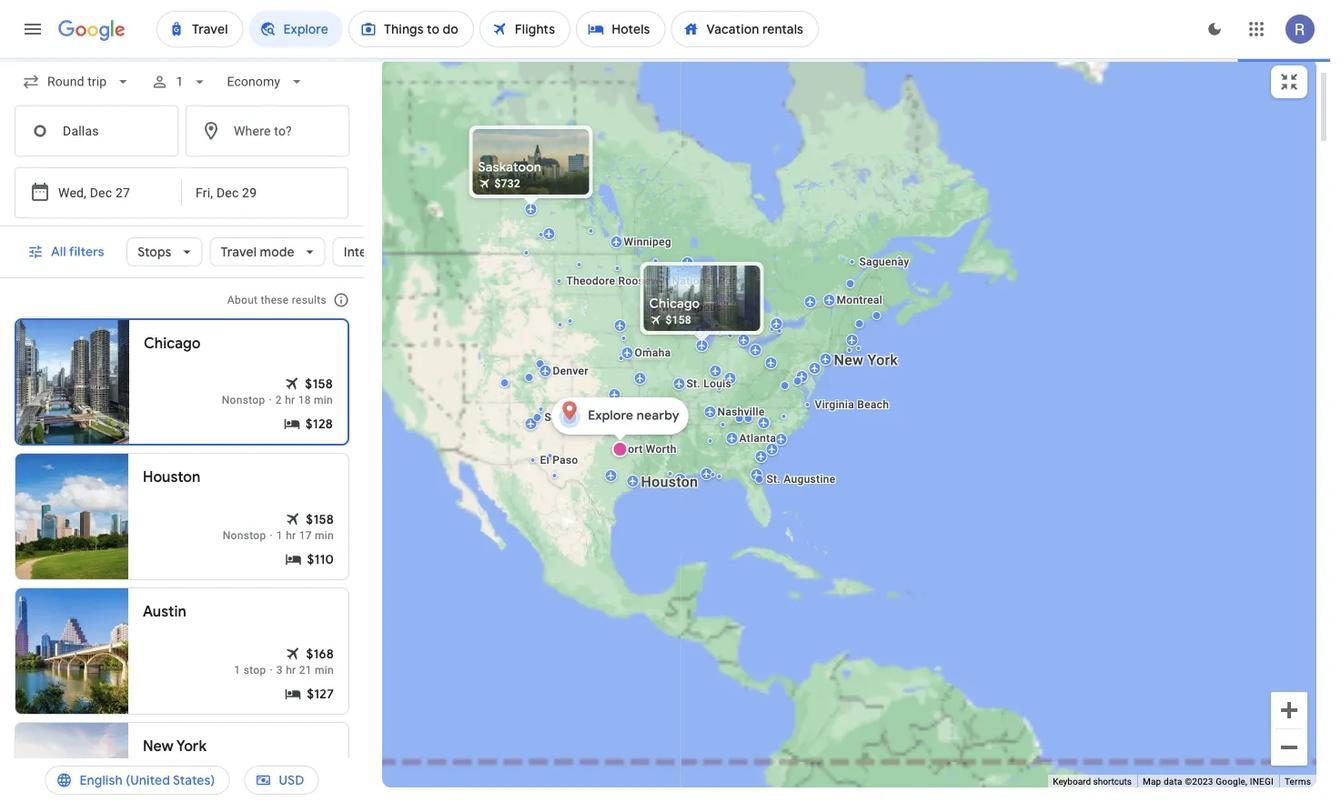 Task type: locate. For each thing, give the bounding box(es) containing it.
None field
[[15, 66, 139, 98], [220, 66, 313, 98], [15, 66, 139, 98], [220, 66, 313, 98]]

new york
[[143, 737, 207, 756]]

732 US dollars text field
[[474, 152, 500, 165]]

hr right the 3
[[286, 664, 296, 677]]

minneapolis
[[680, 308, 743, 321]]

0 vertical spatial chicago
[[687, 316, 738, 332]]

0 vertical spatial min
[[314, 394, 333, 407]]

explore
[[598, 462, 643, 479]]

new
[[143, 737, 173, 756]]

0 vertical spatial hr
[[285, 394, 295, 407]]

$158 up the 18
[[305, 376, 333, 392]]

1 horizontal spatial 1
[[234, 664, 241, 677]]

nonstop left 1 hr 17 min
[[223, 530, 266, 542]]

1 stop
[[234, 664, 266, 677]]

national
[[662, 273, 705, 286]]

mode
[[259, 244, 294, 260]]

about
[[227, 294, 258, 307]]

2
[[276, 394, 282, 407]]

1 horizontal spatial chicago
[[687, 316, 738, 332]]

1 hr 17 min
[[276, 530, 334, 542]]

$158 up 17
[[306, 511, 334, 528]]

2 vertical spatial min
[[315, 664, 334, 677]]

0 vertical spatial 1
[[176, 74, 183, 89]]

18
[[298, 394, 311, 407]]

1 vertical spatial hr
[[286, 530, 296, 542]]

el paso
[[521, 512, 559, 525]]

1
[[176, 74, 183, 89], [276, 530, 283, 542], [234, 664, 241, 677]]

17
[[299, 530, 312, 542]]

about these results image
[[319, 278, 363, 322]]

21
[[299, 664, 312, 677]]

st.
[[716, 411, 731, 424], [824, 539, 838, 551]]

filters form
[[0, 58, 364, 227]]

saskatoon
[[458, 134, 521, 150]]

map region
[[382, 58, 1316, 788]]

0 horizontal spatial chicago
[[144, 334, 201, 353]]

110 US dollars text field
[[307, 550, 334, 569]]

2 vertical spatial 1
[[234, 664, 241, 677]]

nonstop left 2
[[222, 394, 265, 407]]

min for houston
[[315, 530, 334, 542]]

houston
[[143, 468, 200, 487], [656, 539, 713, 556]]

$732
[[474, 152, 500, 165]]

worth
[[655, 498, 686, 510]]

2 vertical spatial hr
[[286, 664, 296, 677]]

stop
[[244, 664, 266, 677]]

atlanta
[[787, 484, 824, 497]]

results
[[292, 294, 327, 307]]

$158 for houston
[[306, 511, 334, 528]]

158 US dollars text field
[[704, 334, 730, 347]]

view smaller map image
[[1278, 71, 1300, 93]]

min
[[314, 394, 333, 407], [315, 530, 334, 542], [315, 664, 334, 677]]

terms
[[1285, 777, 1311, 788]]

hr
[[285, 394, 295, 407], [286, 530, 296, 542], [286, 664, 296, 677]]

st. augustine
[[824, 539, 893, 551]]

york
[[176, 737, 207, 756]]

fort worth
[[631, 498, 686, 510]]

hr for houston
[[286, 530, 296, 542]]

min down $158 text field
[[315, 530, 334, 542]]

2 horizontal spatial 1
[[276, 530, 283, 542]]

park
[[708, 273, 732, 286]]

hr left 17
[[286, 530, 296, 542]]

158 US dollars text field
[[306, 510, 334, 529]]

change appearance image
[[1193, 7, 1236, 51]]

1 for 1 stop
[[234, 664, 241, 677]]

$168
[[306, 646, 334, 662]]

0 vertical spatial nonstop
[[222, 394, 265, 407]]

chicago
[[687, 316, 738, 332], [144, 334, 201, 353]]

1 inside popup button
[[176, 74, 183, 89]]

hr right 2
[[285, 394, 295, 407]]

main menu image
[[22, 18, 44, 40]]

1 vertical spatial houston
[[656, 539, 713, 556]]

3
[[276, 664, 283, 677]]

tulsa
[[647, 449, 675, 461]]

travel mode
[[220, 244, 294, 260]]

theodore roosevelt national park
[[556, 273, 732, 286]]

None text field
[[15, 106, 178, 156]]

$110
[[307, 551, 334, 568]]

santa fe
[[527, 455, 572, 468]]

Where to? text field
[[186, 106, 349, 156]]

1 horizontal spatial st.
[[824, 539, 838, 551]]

montreal
[[918, 299, 963, 312]]

st. left 'augustine'
[[824, 539, 838, 551]]

nonstop for houston
[[223, 530, 266, 542]]

denver
[[538, 394, 574, 407]]

nonstop
[[222, 394, 265, 407], [223, 530, 266, 542]]

1 vertical spatial min
[[315, 530, 334, 542]]

nonstop for chicago
[[222, 394, 265, 407]]

1 horizontal spatial houston
[[656, 539, 713, 556]]

0 horizontal spatial houston
[[143, 468, 200, 487]]

0 horizontal spatial st.
[[716, 411, 731, 424]]

$158 down the minneapolis
[[704, 334, 730, 347]]

$158 for chicago
[[305, 376, 333, 392]]

128 US dollars text field
[[306, 415, 333, 433]]

filters
[[69, 244, 104, 260]]

$158
[[704, 334, 730, 347], [305, 376, 333, 392], [306, 511, 334, 528]]

1 vertical spatial nonstop
[[223, 530, 266, 542]]

0 vertical spatial st.
[[716, 411, 731, 424]]

english (united states)
[[80, 772, 215, 789]]

chicago inside map region
[[687, 316, 738, 332]]

0 vertical spatial houston
[[143, 468, 200, 487]]

Return text field
[[196, 168, 287, 217]]

Departure text field
[[58, 168, 142, 217]]

fe
[[560, 455, 572, 468]]

$127
[[307, 686, 334, 702]]

1 vertical spatial chicago
[[144, 334, 201, 353]]

st. left louis
[[716, 411, 731, 424]]

1 vertical spatial st.
[[824, 539, 838, 551]]

all
[[51, 244, 66, 260]]

min down 158 us dollars text box
[[314, 394, 333, 407]]

st. louis
[[716, 411, 762, 424]]

2 vertical spatial $158
[[306, 511, 334, 528]]

1 vertical spatial $158
[[305, 376, 333, 392]]

0 horizontal spatial 1
[[176, 74, 183, 89]]

0 vertical spatial $158
[[704, 334, 730, 347]]

fort
[[631, 498, 652, 510]]

min down '$168'
[[315, 664, 334, 677]]

winnipeg
[[633, 220, 680, 233]]

1 vertical spatial 1
[[276, 530, 283, 542]]

all filters
[[51, 244, 104, 260]]



Task type: vqa. For each thing, say whether or not it's contained in the screenshot.
Directions button at the left
no



Task type: describe. For each thing, give the bounding box(es) containing it.
santa
[[527, 455, 557, 468]]

data
[[1164, 777, 1182, 788]]

el
[[521, 512, 530, 525]]

158 US dollars text field
[[305, 375, 333, 393]]

all filters button
[[16, 230, 119, 274]]

usd button
[[244, 759, 319, 802]]

$158 inside map region
[[704, 334, 730, 347]]

saguenay
[[948, 247, 998, 260]]

nashville
[[758, 449, 806, 461]]

usd
[[279, 772, 304, 789]]

terms link
[[1285, 777, 1311, 788]]

english (united states) button
[[45, 759, 230, 802]]

keyboard
[[1053, 777, 1091, 788]]

theodore
[[556, 273, 605, 286]]

$128
[[306, 416, 333, 432]]

map data ©2023 google, inegi
[[1143, 777, 1274, 788]]

1 for 1 hr 17 min
[[276, 530, 283, 542]]

about these results
[[227, 294, 327, 307]]

louis
[[734, 411, 762, 424]]

127 US dollars text field
[[307, 685, 334, 703]]

stops button
[[126, 230, 202, 274]]

©2023
[[1185, 777, 1213, 788]]

omaha
[[647, 369, 684, 382]]

travel
[[220, 244, 256, 260]]

keyboard shortcuts
[[1053, 777, 1132, 788]]

275 US dollars text field
[[305, 780, 334, 798]]

map
[[1143, 777, 1161, 788]]

explore nearby
[[598, 462, 689, 479]]

interests
[[343, 244, 397, 260]]

$275
[[305, 781, 334, 797]]

hr for chicago
[[285, 394, 295, 407]]

houston inside map region
[[656, 539, 713, 556]]

inegi
[[1250, 777, 1274, 788]]

1 for 1
[[176, 74, 183, 89]]

nearby
[[647, 462, 689, 479]]

loading results progress bar
[[0, 58, 1331, 62]]

these
[[261, 294, 289, 307]]

168 US dollars text field
[[306, 645, 334, 663]]

states)
[[173, 772, 215, 789]]

english
[[80, 772, 123, 789]]

stops
[[137, 244, 171, 260]]

roosevelt
[[608, 273, 659, 286]]

3 hr 21 min
[[276, 664, 334, 677]]

min for austin
[[315, 664, 334, 677]]

min for chicago
[[314, 394, 333, 407]]

travel mode button
[[209, 230, 325, 274]]

st. for st. louis
[[716, 411, 731, 424]]

explore nearby button
[[562, 452, 699, 504]]

1 button
[[143, 60, 216, 104]]

shortcuts
[[1093, 777, 1132, 788]]

augustine
[[841, 539, 893, 551]]

austin
[[143, 603, 186, 621]]

(united
[[126, 772, 170, 789]]

interests button
[[332, 230, 428, 274]]

hr for austin
[[286, 664, 296, 677]]

st. for st. augustine
[[824, 539, 838, 551]]

google,
[[1216, 777, 1247, 788]]

keyboard shortcuts button
[[1053, 776, 1132, 788]]

paso
[[533, 512, 559, 525]]

2 hr 18 min
[[276, 394, 333, 407]]



